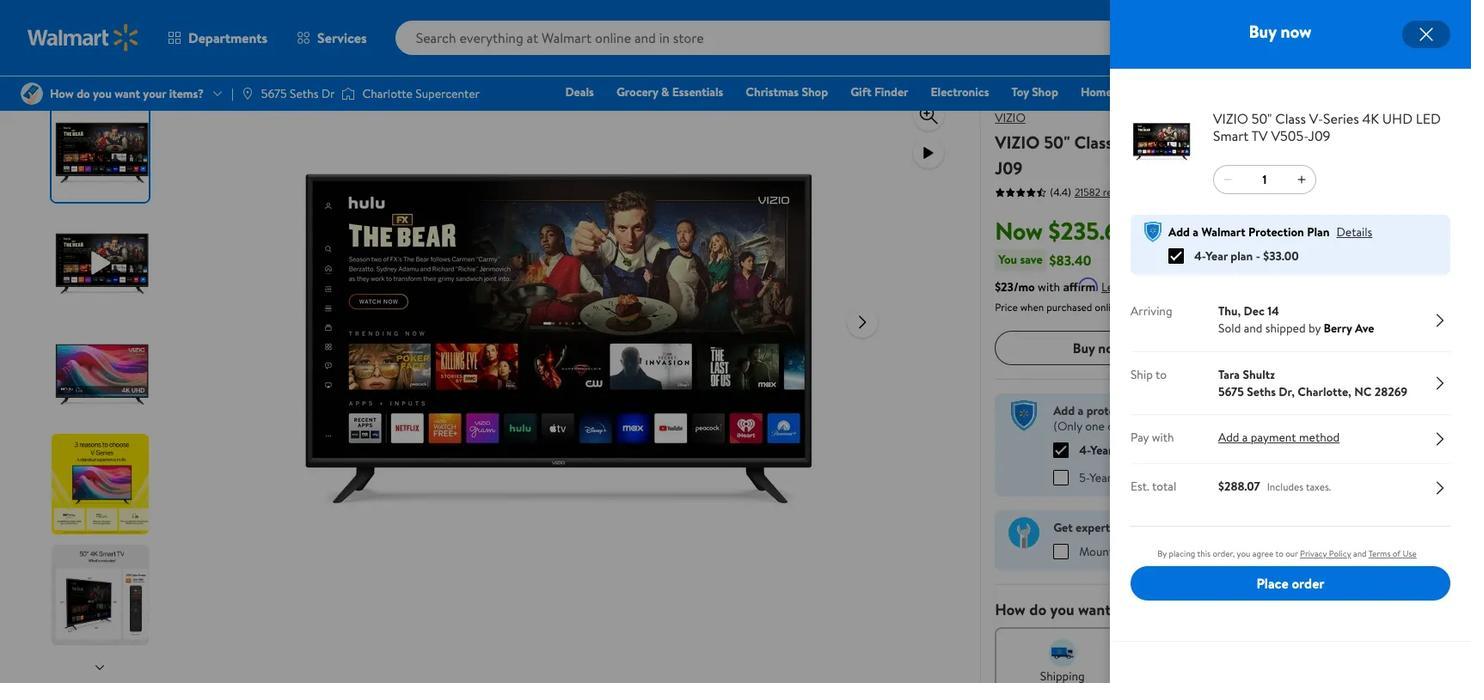 Task type: locate. For each thing, give the bounding box(es) containing it.
0 horizontal spatial 4k
[[1184, 131, 1206, 154]]

0 vertical spatial you
[[1238, 548, 1251, 560]]

you left agree
[[1238, 548, 1251, 560]]

purchased
[[1047, 300, 1093, 315]]

0 horizontal spatial $33.00
[[1149, 442, 1185, 459]]

50" inside vizio vizio 50" class v-series 4k uhd led smart tv v505- j09
[[1045, 131, 1071, 154]]

2 horizontal spatial a
[[1243, 429, 1249, 446]]

when
[[1021, 300, 1045, 315]]

1 horizontal spatial 4-year plan - $33.00 checkbox
[[1169, 249, 1185, 264]]

what's covered button down 5675
[[1175, 403, 1254, 420]]

smart up decrease quantity vizio 50" class v-series 4k uhd led smart tv v505-j09, current quantity 1 icon
[[1214, 126, 1250, 145]]

1 horizontal spatial 4-
[[1195, 248, 1206, 265]]

electronics
[[931, 83, 990, 101]]

vizio 50" class v-series 4k uhd led smart tv v505-j09 - image 2 of 20 image
[[51, 212, 152, 313]]

0 horizontal spatial j09
[[995, 157, 1023, 180]]

walmart
[[1202, 224, 1246, 241]]

j09 down one
[[1309, 126, 1331, 145]]

0 vertical spatial what's covered button
[[1175, 403, 1254, 420]]

christmas shop
[[746, 83, 829, 101]]

price
[[995, 300, 1018, 315]]

v505- down debit at the top right
[[1361, 131, 1408, 154]]

1 vertical spatial 4k
[[1184, 131, 1206, 154]]

4- down learn more about strikethrough prices image
[[1195, 248, 1206, 265]]

0 horizontal spatial v-
[[1118, 131, 1135, 154]]

to left our
[[1276, 548, 1284, 560]]

0 horizontal spatial with
[[1038, 279, 1061, 296]]

walmart+
[[1392, 83, 1444, 101]]

1 vertical spatial buy
[[1073, 339, 1096, 358]]

one debit link
[[1304, 83, 1378, 102]]

covered up mounting service (mount not included) - $79.00
[[1181, 519, 1223, 536]]

0 vertical spatial $33.00
[[1264, 248, 1300, 265]]

1 horizontal spatial buy
[[1250, 20, 1277, 43]]

series down one debit at top right
[[1324, 109, 1360, 128]]

learn
[[1102, 279, 1131, 296]]

year right 5-year plan - $39.00 option
[[1090, 469, 1112, 486]]

0 vertical spatial buy now
[[1250, 20, 1312, 43]]

get expert help what's covered
[[1054, 519, 1223, 536]]

0 horizontal spatial led
[[1252, 131, 1283, 154]]

add left walmart
[[1169, 224, 1191, 241]]

with up price when purchased online
[[1038, 279, 1061, 296]]

1 horizontal spatial a
[[1194, 224, 1199, 241]]

item?
[[1149, 599, 1187, 621]]

add to favorites list, vizio 50" class v-series 4k uhd led smart tv v505-j09 image
[[919, 67, 940, 88]]

protection
[[1087, 403, 1143, 420]]

with right pay
[[1152, 429, 1175, 446]]

1 horizontal spatial shop
[[1032, 83, 1059, 101]]

4- up '5-'
[[1080, 442, 1091, 459]]

with for pay with
[[1152, 429, 1175, 446]]

christmas
[[746, 83, 799, 101]]

v505- up increase quantity vizio 50" class v-series 4k uhd led smart tv v505-j09, current quantity 1 image
[[1272, 126, 1309, 145]]

1 horizontal spatial buy now
[[1250, 20, 1312, 43]]

legal information image
[[1126, 300, 1140, 314]]

toy shop
[[1012, 83, 1059, 101]]

to inside 'button'
[[1305, 339, 1318, 358]]

a left walmart
[[1194, 224, 1199, 241]]

shop right "toy"
[[1032, 83, 1059, 101]]

2 vertical spatial a
[[1243, 429, 1249, 446]]

5
[[1433, 19, 1439, 34]]

vizio 50" class v-series 4k uhd led smart tv v505-j09 - image 5 of 20 image
[[51, 545, 152, 646]]

0 vertical spatial year
[[1206, 248, 1229, 265]]

21582
[[1075, 185, 1101, 199]]

terms of use link
[[1369, 548, 1418, 560]]

buy
[[1250, 20, 1277, 43], [1073, 339, 1096, 358]]

- for the leftmost 4-year plan - $33.00 checkbox
[[1141, 442, 1146, 459]]

0 horizontal spatial 50"
[[1045, 131, 1071, 154]]

plan left $39.00
[[1115, 469, 1137, 486]]

what's
[[1175, 403, 1209, 420], [1143, 519, 1178, 536]]

1 vertical spatial led
[[1252, 131, 1283, 154]]

learn how button
[[1102, 279, 1155, 297]]

to down by
[[1305, 339, 1318, 358]]

1 vertical spatial what's covered button
[[1143, 519, 1223, 536]]

our
[[1286, 548, 1299, 560]]

shop inside 'christmas shop' link
[[802, 83, 829, 101]]

series inside vizio vizio 50" class v-series 4k uhd led smart tv v505- j09
[[1135, 131, 1180, 154]]

0 horizontal spatial and
[[1245, 320, 1263, 337]]

1 vertical spatial and
[[1354, 548, 1367, 560]]

class down the registry
[[1276, 109, 1307, 128]]

to for add
[[1305, 339, 1318, 358]]

with for $23/mo with
[[1038, 279, 1061, 296]]

year up the 5-year plan - $39.00
[[1091, 442, 1113, 459]]

series
[[1324, 109, 1360, 128], [1135, 131, 1180, 154]]

0 horizontal spatial 4-year plan - $33.00
[[1080, 442, 1185, 459]]

14
[[1268, 303, 1280, 320]]

0 vertical spatial class
[[1276, 109, 1307, 128]]

4-Year plan - $33.00 checkbox
[[1169, 249, 1185, 264], [1054, 443, 1069, 458]]

buy now inside dialog
[[1250, 20, 1312, 43]]

v- up reviews
[[1118, 131, 1135, 154]]

save
[[1021, 251, 1043, 268]]

1 vertical spatial now
[[1099, 339, 1124, 358]]

add a payment method
[[1219, 429, 1341, 446]]

series down the fashion
[[1135, 131, 1180, 154]]

shipped
[[1266, 320, 1306, 337]]

- down the add a walmart protection plan details
[[1257, 248, 1261, 265]]

0 horizontal spatial shop
[[802, 83, 829, 101]]

0 vertical spatial 50"
[[1252, 109, 1273, 128]]

you inside buy now dialog
[[1238, 548, 1251, 560]]

50" up (4.4) in the right of the page
[[1045, 131, 1071, 154]]

1 horizontal spatial uhd
[[1383, 109, 1413, 128]]

add left payment
[[1219, 429, 1240, 446]]

walmart+ link
[[1385, 83, 1451, 102]]

-
[[1257, 248, 1261, 265], [1141, 442, 1146, 459], [1140, 469, 1144, 486], [1287, 543, 1292, 560]]

0 vertical spatial to
[[1305, 339, 1318, 358]]

add
[[1169, 224, 1191, 241], [1278, 339, 1302, 358], [1054, 403, 1076, 420], [1219, 429, 1240, 446]]

est.
[[1131, 478, 1150, 496]]

shop
[[802, 83, 829, 101], [1032, 83, 1059, 101]]

terms
[[1369, 548, 1391, 560]]

what's covered button up (mount
[[1143, 519, 1223, 536]]

0 vertical spatial led
[[1417, 109, 1442, 128]]

1 horizontal spatial now
[[1281, 20, 1312, 43]]

vizio link
[[995, 109, 1026, 126]]

2 shop from the left
[[1032, 83, 1059, 101]]

1 vertical spatial to
[[1156, 366, 1167, 384]]

0 vertical spatial j09
[[1309, 126, 1331, 145]]

uhd
[[1383, 109, 1413, 128], [1210, 131, 1248, 154]]

4k down auto
[[1184, 131, 1206, 154]]

$33.00
[[1264, 248, 1300, 265], [1149, 442, 1185, 459]]

led up 1
[[1252, 131, 1283, 154]]

j09 inside vizio vizio 50" class v-series 4k uhd led smart tv v505- j09
[[995, 157, 1023, 180]]

0 vertical spatial now
[[1281, 20, 1312, 43]]

mounting
[[1080, 543, 1130, 560]]

with inside buy now dialog
[[1152, 429, 1175, 446]]

0 vertical spatial buy
[[1250, 20, 1277, 43]]

1 vertical spatial v-
[[1118, 131, 1135, 154]]

vizio for 50"
[[1214, 109, 1249, 128]]

0 horizontal spatial buy now
[[1073, 339, 1124, 358]]

1 horizontal spatial class
[[1276, 109, 1307, 128]]

$33.00 inside buy now dialog
[[1264, 248, 1300, 265]]

1 horizontal spatial led
[[1417, 109, 1442, 128]]

vizio
[[995, 109, 1026, 126], [1214, 109, 1249, 128], [995, 131, 1040, 154]]

buy inside dialog
[[1250, 20, 1277, 43]]

1 horizontal spatial series
[[1324, 109, 1360, 128]]

deals
[[566, 83, 594, 101]]

4-year plan - $33.00 checkbox up 5-year plan - $39.00 option
[[1054, 443, 1069, 458]]

5-Year plan - $39.00 checkbox
[[1054, 470, 1069, 486]]

learn more about strikethrough prices image
[[1182, 229, 1196, 243]]

1 vertical spatial 4-year plan - $33.00 checkbox
[[1054, 443, 1069, 458]]

tv down one debit at top right
[[1336, 131, 1357, 154]]

add right wpp logo
[[1054, 403, 1076, 420]]

vizio 50" class v-series 4k uhd led smart tv v505-j09
[[1214, 109, 1442, 145]]

$23/mo with
[[995, 279, 1061, 296]]

1 vertical spatial j09
[[995, 157, 1023, 180]]

shop inside toy shop link
[[1032, 83, 1059, 101]]

4-year plan - $33.00 checkbox down learn more about strikethrough prices image
[[1169, 249, 1185, 264]]

tara
[[1219, 366, 1241, 384]]

1 horizontal spatial tv
[[1336, 131, 1357, 154]]

intent image for shipping image
[[1049, 640, 1077, 667]]

plan for the leftmost 4-year plan - $33.00 checkbox
[[1116, 442, 1139, 459]]

$20.81
[[1417, 42, 1440, 54]]

v505-
[[1272, 126, 1309, 145], [1361, 131, 1408, 154]]

1 vertical spatial uhd
[[1210, 131, 1248, 154]]

registry
[[1245, 83, 1289, 101]]

plan down walmart
[[1231, 248, 1254, 265]]

$33.00 up $39.00
[[1149, 442, 1185, 459]]

you right do
[[1051, 599, 1075, 621]]

grocery
[[617, 83, 659, 101]]

with
[[1038, 279, 1061, 296], [1152, 429, 1175, 446]]

0 vertical spatial series
[[1324, 109, 1360, 128]]

- for 5-year plan - $39.00 option
[[1140, 469, 1144, 486]]

0 vertical spatial with
[[1038, 279, 1061, 296]]

1 horizontal spatial v-
[[1310, 109, 1324, 128]]

1 vertical spatial buy now
[[1073, 339, 1124, 358]]

(mount
[[1174, 543, 1212, 560]]

not
[[1215, 543, 1233, 560]]

what's covered button for get expert help
[[1143, 519, 1223, 536]]

smart up increase quantity vizio 50" class v-series 4k uhd led smart tv v505-j09, current quantity 1 image
[[1288, 131, 1333, 154]]

plan for 4-year plan - $33.00 checkbox inside the 'element'
[[1231, 248, 1254, 265]]

vizio 50" class v-series 4k uhd led smart tv v505-j09 - image 1 of 20 image
[[51, 102, 152, 202]]

intent image for pickup image
[[1191, 640, 1219, 667]]

4-year plan - $33.00 checkbox inside 'element'
[[1169, 249, 1185, 264]]

ship to
[[1131, 366, 1167, 384]]

plan inside buy now dialog
[[1231, 248, 1254, 265]]

2 vertical spatial to
[[1276, 548, 1284, 560]]

and left terms
[[1354, 548, 1367, 560]]

1 vertical spatial 4-
[[1080, 442, 1091, 459]]

wpp logo image
[[1009, 401, 1040, 432]]

- up the 5-year plan - $39.00
[[1141, 442, 1146, 459]]

led inside vizio 50" class v-series 4k uhd led smart tv v505-j09
[[1417, 109, 1442, 128]]

0 horizontal spatial now
[[1099, 339, 1124, 358]]

add to cart
[[1278, 339, 1346, 358]]

now inside dialog
[[1281, 20, 1312, 43]]

year down walmart
[[1206, 248, 1229, 265]]

get
[[1054, 519, 1073, 536]]

2 horizontal spatial to
[[1305, 339, 1318, 358]]

0 vertical spatial uhd
[[1383, 109, 1413, 128]]

now $235.60
[[995, 214, 1133, 248]]

home
[[1081, 83, 1113, 101]]

0 vertical spatial 4-year plan - $33.00
[[1195, 248, 1300, 265]]

you
[[1238, 548, 1251, 560], [1051, 599, 1075, 621]]

0 horizontal spatial 4-
[[1080, 442, 1091, 459]]

0 horizontal spatial tv
[[1252, 126, 1269, 145]]

charlotte,
[[1298, 384, 1352, 401]]

1 vertical spatial series
[[1135, 131, 1180, 154]]

1 vertical spatial you
[[1051, 599, 1075, 621]]

0 vertical spatial a
[[1194, 224, 1199, 241]]

0 horizontal spatial uhd
[[1210, 131, 1248, 154]]

1 horizontal spatial 50"
[[1252, 109, 1273, 128]]

vizio 50" class v-series 4k uhd led smart tv v505-j09 - image 4 of 20 image
[[51, 434, 152, 535]]

finder
[[875, 83, 909, 101]]

1 horizontal spatial $33.00
[[1264, 248, 1300, 265]]

buy down 'purchased'
[[1073, 339, 1096, 358]]

vizio down auto link
[[1214, 109, 1249, 128]]

you
[[999, 251, 1018, 268]]

best seller
[[1002, 83, 1049, 98]]

service
[[1133, 543, 1171, 560]]

j09 down vizio "link"
[[995, 157, 1023, 180]]

4-year plan - $33.00 up the 5-year plan - $39.00
[[1080, 442, 1185, 459]]

shop right christmas
[[802, 83, 829, 101]]

best
[[1002, 83, 1022, 98]]

0 horizontal spatial you
[[1051, 599, 1075, 621]]

0 horizontal spatial buy
[[1073, 339, 1096, 358]]

walmart image
[[28, 24, 139, 52]]

1 shop from the left
[[802, 83, 829, 101]]

0 vertical spatial 4-year plan - $33.00 checkbox
[[1169, 249, 1185, 264]]

add inside 'button'
[[1278, 339, 1302, 358]]

$33.00 down protection
[[1264, 248, 1300, 265]]

- inside buy now dialog
[[1257, 248, 1261, 265]]

to right the "ship"
[[1156, 366, 1167, 384]]

j09
[[1309, 126, 1331, 145], [995, 157, 1023, 180]]

50" down the registry
[[1252, 109, 1273, 128]]

1 vertical spatial 50"
[[1045, 131, 1071, 154]]

tv up 1
[[1252, 126, 1269, 145]]

0 vertical spatial and
[[1245, 320, 1263, 337]]

0 horizontal spatial 4-year plan - $33.00 checkbox
[[1054, 443, 1069, 458]]

and right sold
[[1245, 320, 1263, 337]]

a for walmart
[[1194, 224, 1199, 241]]

4k inside vizio 50" class v-series 4k uhd led smart tv v505-j09
[[1363, 109, 1380, 128]]

led down walmart+ link
[[1417, 109, 1442, 128]]

1 horizontal spatial j09
[[1309, 126, 1331, 145]]

buy now up the registry
[[1250, 20, 1312, 43]]

1 vertical spatial $33.00
[[1149, 442, 1185, 459]]

tv inside vizio vizio 50" class v-series 4k uhd led smart tv v505- j09
[[1336, 131, 1357, 154]]

shop for toy shop
[[1032, 83, 1059, 101]]

led inside vizio vizio 50" class v-series 4k uhd led smart tv v505- j09
[[1252, 131, 1283, 154]]

buy now down "online"
[[1073, 339, 1124, 358]]

v505- inside vizio 50" class v-series 4k uhd led smart tv v505-j09
[[1272, 126, 1309, 145]]

&
[[662, 83, 670, 101]]

- left $79.00
[[1287, 543, 1292, 560]]

1 horizontal spatial with
[[1152, 429, 1175, 446]]

uhd up decrease quantity vizio 50" class v-series 4k uhd led smart tv v505-j09, current quantity 1 icon
[[1210, 131, 1248, 154]]

vizio 50" class v-series 4k uhd led smart tv v505-j09 - image 3 of 20 image
[[51, 323, 152, 424]]

0 horizontal spatial series
[[1135, 131, 1180, 154]]

dec
[[1244, 303, 1265, 320]]

4- for the leftmost 4-year plan - $33.00 checkbox
[[1080, 442, 1091, 459]]

4- inside buy now dialog
[[1195, 248, 1206, 265]]

$33.00 for the leftmost 4-year plan - $33.00 checkbox
[[1149, 442, 1185, 459]]

vizio inside vizio 50" class v-series 4k uhd led smart tv v505-j09
[[1214, 109, 1249, 128]]

4-year plan - $33.00 down walmart
[[1195, 248, 1300, 265]]

now down "online"
[[1099, 339, 1124, 358]]

a left payment
[[1243, 429, 1249, 446]]

4-year plan - $33.00 inside buy now dialog
[[1195, 248, 1300, 265]]

vizio down best
[[995, 109, 1026, 126]]

0 horizontal spatial v505-
[[1272, 126, 1309, 145]]

class
[[1276, 109, 1307, 128], [1075, 131, 1114, 154]]

v- down one
[[1310, 109, 1324, 128]]

0 horizontal spatial smart
[[1214, 126, 1250, 145]]

learn how
[[1102, 279, 1155, 296]]

4-year plan - $33.00 element
[[1169, 248, 1300, 265]]

1 horizontal spatial 4k
[[1363, 109, 1380, 128]]

0 horizontal spatial a
[[1078, 403, 1084, 420]]

1 vertical spatial a
[[1078, 403, 1084, 420]]

0 horizontal spatial to
[[1156, 366, 1167, 384]]

now up one
[[1281, 20, 1312, 43]]

1 horizontal spatial v505-
[[1361, 131, 1408, 154]]

- left $39.00
[[1140, 469, 1144, 486]]

0 vertical spatial 4-
[[1195, 248, 1206, 265]]

uhd down walmart+ link
[[1383, 109, 1413, 128]]

0 vertical spatial 4k
[[1363, 109, 1380, 128]]

0 horizontal spatial class
[[1075, 131, 1114, 154]]

1 vertical spatial with
[[1152, 429, 1175, 446]]

next media item image
[[853, 312, 873, 333]]

covered down 5675
[[1212, 403, 1254, 420]]

what's covered button
[[1175, 403, 1254, 420], [1143, 519, 1223, 536]]

arriving
[[1131, 303, 1173, 320]]

0 vertical spatial v-
[[1310, 109, 1324, 128]]

class up (4.4) 21582 reviews
[[1075, 131, 1114, 154]]

a left protection
[[1078, 403, 1084, 420]]

buy up the registry
[[1250, 20, 1277, 43]]

1 horizontal spatial you
[[1238, 548, 1251, 560]]

1 vertical spatial covered
[[1181, 519, 1223, 536]]

add down shipped
[[1278, 339, 1302, 358]]

4k down debit at the top right
[[1363, 109, 1380, 128]]

to for ship
[[1156, 366, 1167, 384]]

and
[[1245, 320, 1263, 337], [1354, 548, 1367, 560]]

1 horizontal spatial 4-year plan - $33.00
[[1195, 248, 1300, 265]]

1 vertical spatial class
[[1075, 131, 1114, 154]]

close panel image
[[1417, 24, 1438, 45]]

vizio vizio 50" class v-series 4k uhd led smart tv v505- j09
[[995, 109, 1408, 180]]

plan up the 5-year plan - $39.00
[[1116, 442, 1139, 459]]



Task type: vqa. For each thing, say whether or not it's contained in the screenshot.
the VIZIO 50" Class V-Series 4K UHD LED Smart TV V505-J09 - image 5 of 20
yes



Task type: describe. For each thing, give the bounding box(es) containing it.
affirm image
[[1064, 278, 1099, 292]]

increase quantity vizio 50" class v-series 4k uhd led smart tv v505-j09, current quantity 1 image
[[1296, 173, 1309, 187]]

add for add a payment method
[[1219, 429, 1240, 446]]

plan
[[1308, 224, 1330, 241]]

v- inside vizio 50" class v-series 4k uhd led smart tv v505-j09
[[1310, 109, 1324, 128]]

policy
[[1330, 548, 1352, 560]]

4k inside vizio vizio 50" class v-series 4k uhd led smart tv v505- j09
[[1184, 131, 1206, 154]]

deals link
[[558, 83, 602, 102]]

now
[[995, 214, 1043, 248]]

$23/mo
[[995, 279, 1036, 296]]

expert
[[1076, 519, 1111, 536]]

uhd inside vizio vizio 50" class v-series 4k uhd led smart tv v505- j09
[[1210, 131, 1248, 154]]

ship
[[1131, 366, 1153, 384]]

nc
[[1355, 384, 1373, 401]]

you save $83.40
[[999, 251, 1092, 270]]

smart inside vizio vizio 50" class v-series 4k uhd led smart tv v505- j09
[[1288, 131, 1333, 154]]

1 horizontal spatial to
[[1276, 548, 1284, 560]]

0 vertical spatial what's
[[1175, 403, 1209, 420]]

this
[[1198, 548, 1211, 560]]

21582 reviews link
[[1072, 185, 1137, 199]]

debit
[[1340, 83, 1370, 101]]

ave
[[1356, 320, 1375, 337]]

buy now dialog
[[1111, 0, 1472, 684]]

price when purchased online
[[995, 300, 1123, 315]]

year inside buy now dialog
[[1206, 248, 1229, 265]]

$319.00
[[1140, 227, 1179, 244]]

class inside vizio 50" class v-series 4k uhd led smart tv v505-j09
[[1276, 109, 1307, 128]]

5-
[[1080, 469, 1090, 486]]

gift
[[851, 83, 872, 101]]

shop for christmas shop
[[802, 83, 829, 101]]

1 horizontal spatial and
[[1354, 548, 1367, 560]]

buy inside 'button'
[[1073, 339, 1096, 358]]

seller
[[1025, 83, 1049, 98]]

want
[[1079, 599, 1112, 621]]

$79.00
[[1295, 543, 1330, 560]]

thu,
[[1219, 303, 1242, 320]]

method
[[1300, 429, 1341, 446]]

- for 4-year plan - $33.00 checkbox inside the 'element'
[[1257, 248, 1261, 265]]

seths
[[1248, 384, 1277, 401]]

do
[[1030, 599, 1047, 621]]

5 $20.81
[[1417, 19, 1440, 54]]

sponsored
[[1365, 5, 1412, 19]]

fashion
[[1135, 83, 1175, 101]]

included)
[[1236, 543, 1284, 560]]

payment
[[1252, 429, 1297, 446]]

plan up pay with
[[1146, 403, 1168, 420]]

$288.07
[[1219, 478, 1261, 496]]

5675
[[1219, 384, 1245, 401]]

sold
[[1219, 320, 1242, 337]]

class inside vizio vizio 50" class v-series 4k uhd led smart tv v505- j09
[[1075, 131, 1114, 154]]

how
[[995, 599, 1026, 621]]

a for protection
[[1078, 403, 1084, 420]]

add a protection plan what's covered
[[1054, 403, 1254, 420]]

one
[[1312, 83, 1338, 101]]

one debit
[[1312, 83, 1370, 101]]

vizio for vizio
[[995, 109, 1026, 126]]

smart inside vizio 50" class v-series 4k uhd led smart tv v505-j09
[[1214, 126, 1250, 145]]

v505- inside vizio vizio 50" class v-series 4k uhd led smart tv v505- j09
[[1361, 131, 1408, 154]]

reviews
[[1103, 185, 1137, 199]]

electronics link
[[924, 83, 997, 102]]

50" inside vizio 50" class v-series 4k uhd led smart tv v505-j09
[[1252, 109, 1273, 128]]

Walmart Site-Wide search field
[[395, 21, 1181, 55]]

grocery & essentials link
[[609, 83, 732, 102]]

$83.40
[[1050, 251, 1092, 270]]

intent image for delivery image
[[1333, 640, 1361, 667]]

place order
[[1257, 575, 1325, 593]]

of
[[1394, 548, 1401, 560]]

what's covered button for add a protection plan
[[1175, 403, 1254, 420]]

gift finder
[[851, 83, 909, 101]]

home link
[[1074, 83, 1121, 102]]

zoom image modal image
[[919, 105, 940, 126]]

next image image
[[93, 661, 107, 675]]

decrease quantity vizio 50" class v-series 4k uhd led smart tv v505-j09, current quantity 1 image
[[1222, 173, 1235, 187]]

a for payment
[[1243, 429, 1249, 446]]

now inside 'button'
[[1099, 339, 1124, 358]]

ad disclaimer and feedback for skylinedisplayad image
[[1416, 5, 1429, 19]]

5-year plan - $39.00
[[1080, 469, 1182, 486]]

help
[[1114, 519, 1137, 536]]

essentials
[[673, 83, 724, 101]]

Search search field
[[395, 21, 1181, 55]]

2 vertical spatial year
[[1090, 469, 1112, 486]]

j09 inside vizio 50" class v-series 4k uhd led smart tv v505-j09
[[1309, 126, 1331, 145]]

add a walmart protection plan details
[[1169, 224, 1373, 241]]

order,
[[1213, 548, 1236, 560]]

Mounting Service (Mount not Included) - $79.00 checkbox
[[1054, 544, 1069, 560]]

details button
[[1337, 224, 1373, 241]]

grocery & essentials
[[617, 83, 724, 101]]

add for add a walmart protection plan details
[[1169, 224, 1191, 241]]

$39.00
[[1147, 469, 1182, 486]]

gift finder link
[[843, 83, 917, 102]]

(4.4) 21582 reviews
[[1051, 185, 1137, 200]]

berry
[[1324, 320, 1353, 337]]

mounting service (mount not included) - $79.00
[[1080, 543, 1330, 560]]

buy now inside 'button'
[[1073, 339, 1124, 358]]

includes
[[1268, 480, 1304, 495]]

auto
[[1198, 83, 1223, 101]]

1 vertical spatial 4-year plan - $33.00
[[1080, 442, 1185, 459]]

vizio down vizio "link"
[[995, 131, 1040, 154]]

and inside thu, dec 14 sold and shipped by berry ave
[[1245, 320, 1263, 337]]

total
[[1153, 478, 1177, 496]]

1 vertical spatial year
[[1091, 442, 1113, 459]]

v- inside vizio vizio 50" class v-series 4k uhd led smart tv v505- j09
[[1118, 131, 1135, 154]]

place
[[1257, 575, 1289, 593]]

order
[[1292, 575, 1325, 593]]

use
[[1404, 548, 1418, 560]]

0 vertical spatial covered
[[1212, 403, 1254, 420]]

tv inside vizio 50" class v-series 4k uhd led smart tv v505-j09
[[1252, 126, 1269, 145]]

add for add a protection plan what's covered
[[1054, 403, 1076, 420]]

pay
[[1131, 429, 1150, 446]]

view video image
[[919, 143, 940, 163]]

$235.60
[[1049, 214, 1133, 248]]

add for add to cart
[[1278, 339, 1302, 358]]

christmas shop link
[[738, 83, 836, 102]]

cart
[[1322, 339, 1346, 358]]

1 vertical spatial what's
[[1143, 519, 1178, 536]]

add to cart button
[[1209, 331, 1415, 366]]

place order button
[[1131, 567, 1451, 601]]

28269
[[1375, 384, 1408, 401]]

your
[[1115, 599, 1145, 621]]

registry link
[[1238, 83, 1297, 102]]

thu, dec 14 sold and shipped by berry ave
[[1219, 303, 1375, 337]]

$33.00 for 4-year plan - $33.00 checkbox inside the 'element'
[[1264, 248, 1300, 265]]

taxes.
[[1307, 480, 1332, 495]]

privacy
[[1301, 548, 1328, 560]]

plan for 5-year plan - $39.00 option
[[1115, 469, 1137, 486]]

tara shultz 5675 seths dr, charlotte, nc 28269
[[1219, 366, 1408, 401]]

uhd inside vizio 50" class v-series 4k uhd led smart tv v505-j09
[[1383, 109, 1413, 128]]

series inside vizio 50" class v-series 4k uhd led smart tv v505-j09
[[1324, 109, 1360, 128]]

online
[[1095, 300, 1123, 315]]

in_home_installation logo image
[[1009, 517, 1040, 548]]

4- for 4-year plan - $33.00 checkbox inside the 'element'
[[1195, 248, 1206, 265]]



